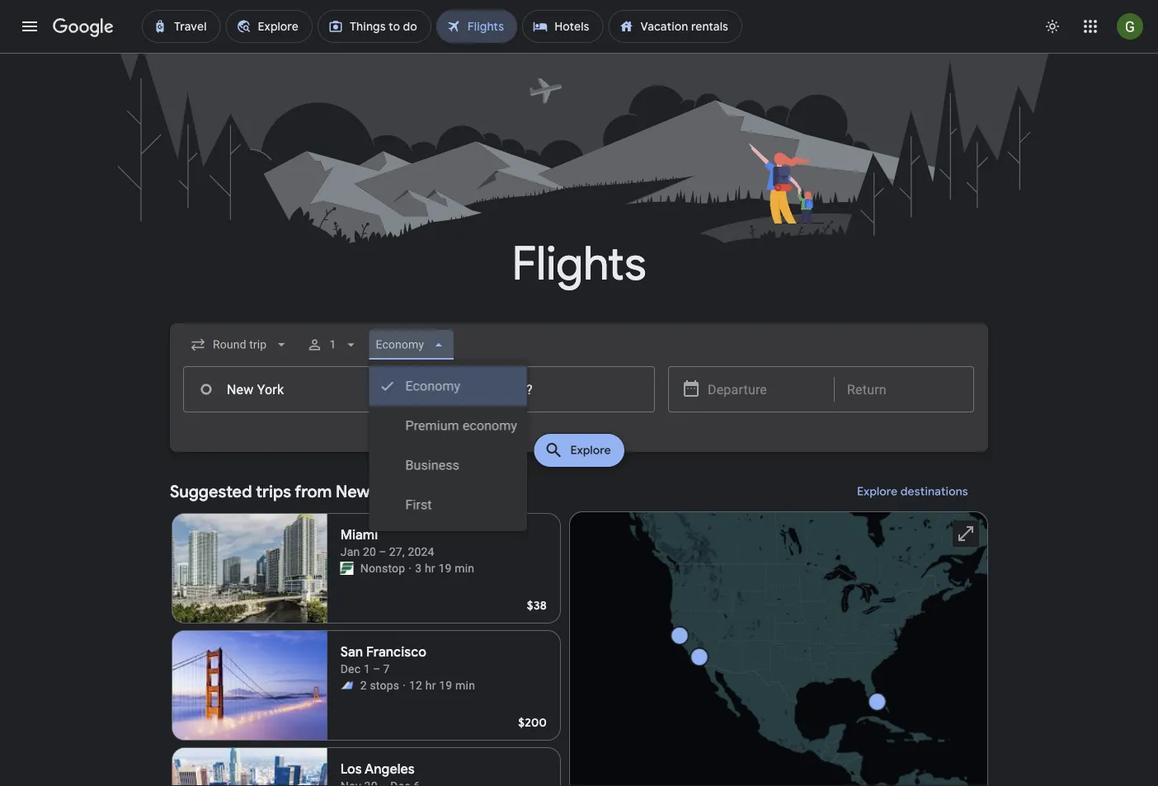 Task type: vqa. For each thing, say whether or not it's contained in the screenshot.
Google image on the top of the page
no



Task type: describe. For each thing, give the bounding box(es) containing it.
1 – 7
[[364, 662, 390, 676]]

min for san francisco
[[456, 679, 476, 693]]

2 stops
[[360, 679, 400, 693]]

suggested trips from new york region
[[170, 472, 989, 787]]

explore destinations button
[[838, 472, 989, 512]]

20 – 27,
[[363, 545, 405, 559]]

min for miami
[[455, 562, 475, 575]]

4 option from the top
[[369, 485, 527, 525]]

miami
[[341, 527, 378, 544]]

explore for explore destinations
[[858, 485, 899, 499]]

Where to? text field
[[423, 367, 655, 413]]

2024
[[408, 545, 435, 559]]

destinations
[[901, 485, 969, 499]]

dec
[[341, 662, 361, 676]]

explore destinations
[[858, 485, 969, 499]]

 image for miami
[[409, 561, 412, 577]]

los
[[341, 762, 362, 778]]

2 option from the top
[[369, 406, 527, 446]]

2
[[360, 679, 367, 693]]

select your preferred seating class. list box
[[369, 360, 527, 532]]

francisco
[[367, 644, 427, 661]]

change appearance image
[[1034, 7, 1073, 46]]

jan
[[341, 545, 360, 559]]

3 option from the top
[[369, 446, 527, 485]]

Departure text field
[[708, 367, 822, 412]]

 image for san francisco
[[403, 678, 406, 694]]

$38
[[527, 598, 547, 613]]

hr for miami
[[425, 562, 436, 575]]

suggested
[[170, 481, 252, 502]]

nonstop
[[360, 562, 406, 575]]

york
[[374, 481, 407, 502]]



Task type: locate. For each thing, give the bounding box(es) containing it.
1 vertical spatial explore
[[858, 485, 899, 499]]

200 US dollars text field
[[519, 716, 547, 731]]

los angeles
[[341, 762, 415, 778]]

trips
[[256, 481, 291, 502]]

san francisco dec 1 – 7
[[341, 644, 427, 676]]

 image left 3 on the left bottom of page
[[409, 561, 412, 577]]

3
[[415, 562, 422, 575]]

Flight search field
[[157, 324, 1002, 532]]

new
[[336, 481, 370, 502]]

1 vertical spatial min
[[456, 679, 476, 693]]

san
[[341, 644, 363, 661]]

hr right 3 on the left bottom of page
[[425, 562, 436, 575]]

main menu image
[[20, 17, 40, 36]]

19 for san francisco
[[439, 679, 453, 693]]

 image
[[409, 561, 412, 577], [403, 678, 406, 694]]

19 for miami
[[439, 562, 452, 575]]

explore
[[571, 443, 611, 458], [858, 485, 899, 499]]

explore left destinations
[[858, 485, 899, 499]]

1 vertical spatial hr
[[426, 679, 436, 693]]

38 US dollars text field
[[527, 598, 547, 613]]

1 button
[[300, 325, 366, 365]]

flights
[[512, 235, 647, 293]]

0 vertical spatial 19
[[439, 562, 452, 575]]

19 right 3 on the left bottom of page
[[439, 562, 452, 575]]

12 hr 19 min
[[409, 679, 476, 693]]

explore button
[[534, 434, 625, 467]]

Return text field
[[848, 367, 962, 412]]

None field
[[183, 330, 297, 360], [369, 330, 454, 360], [183, 330, 297, 360], [369, 330, 454, 360]]

hr right 12
[[426, 679, 436, 693]]

1 horizontal spatial  image
[[409, 561, 412, 577]]

from
[[295, 481, 332, 502]]

angeles
[[365, 762, 415, 778]]

19
[[439, 562, 452, 575], [439, 679, 453, 693]]

0 vertical spatial  image
[[409, 561, 412, 577]]

explore inside 'button'
[[571, 443, 611, 458]]

 image left 12
[[403, 678, 406, 694]]

frontier and spirit image
[[341, 679, 354, 693]]

explore for explore
[[571, 443, 611, 458]]

0 vertical spatial hr
[[425, 562, 436, 575]]

min
[[455, 562, 475, 575], [456, 679, 476, 693]]

hr for san francisco
[[426, 679, 436, 693]]

min right 3 on the left bottom of page
[[455, 562, 475, 575]]

$200
[[519, 716, 547, 731]]

0 vertical spatial explore
[[571, 443, 611, 458]]

frontier image
[[341, 562, 354, 575]]

stops
[[370, 679, 400, 693]]

miami jan 20 – 27, 2024
[[341, 527, 435, 559]]

3 hr 19 min
[[415, 562, 475, 575]]

0 horizontal spatial  image
[[403, 678, 406, 694]]

explore inside button
[[858, 485, 899, 499]]

hr
[[425, 562, 436, 575], [426, 679, 436, 693]]

option
[[369, 367, 527, 406], [369, 406, 527, 446], [369, 446, 527, 485], [369, 485, 527, 525]]

los angeles button
[[172, 748, 561, 787]]

1 option from the top
[[369, 367, 527, 406]]

suggested trips from new york
[[170, 481, 407, 502]]

None text field
[[183, 367, 416, 413]]

min right 12
[[456, 679, 476, 693]]

1 vertical spatial  image
[[403, 678, 406, 694]]

1
[[330, 338, 336, 352]]

1 vertical spatial 19
[[439, 679, 453, 693]]

0 horizontal spatial explore
[[571, 443, 611, 458]]

explore down where to? text field
[[571, 443, 611, 458]]

12
[[409, 679, 423, 693]]

1 horizontal spatial explore
[[858, 485, 899, 499]]

19 right 12
[[439, 679, 453, 693]]

0 vertical spatial min
[[455, 562, 475, 575]]



